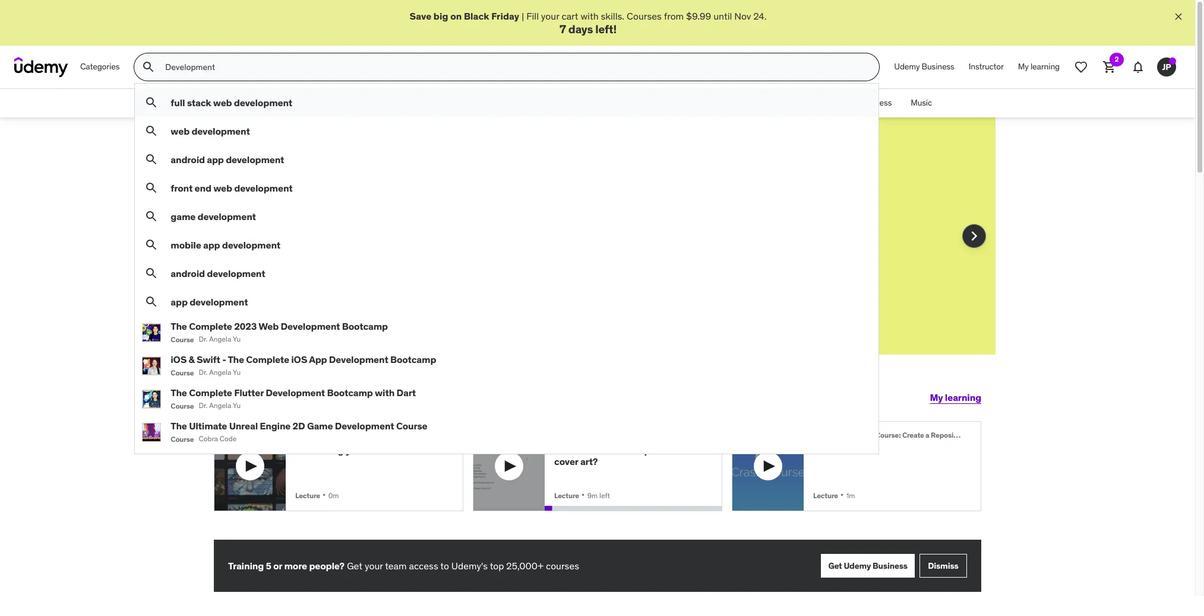 Task type: describe. For each thing, give the bounding box(es) containing it.
• for 1.
[[840, 489, 844, 501]]

unreal
[[229, 421, 258, 433]]

development inside app development link
[[190, 296, 248, 308]]

complete for flutter
[[189, 387, 232, 399]]

engine
[[260, 421, 291, 433]]

1. introduction link
[[813, 445, 962, 457]]

on
[[450, 10, 462, 22]]

scratch!
[[987, 431, 1014, 440]]

-
[[222, 354, 226, 366]]

the ultimate unreal engine 2d game development course course cobra code
[[171, 421, 427, 444]]

yu inside the complete flutter development bootcamp with dart course dr. angela yu
[[233, 402, 241, 411]]

& for git
[[824, 431, 829, 440]]

lecture • 0m
[[295, 489, 339, 501]]

health
[[833, 98, 857, 108]]

account
[[367, 445, 403, 457]]

bootcamp inside ios & swift - the complete ios app development bootcamp course dr. angela yu
[[390, 354, 436, 366]]

categories
[[80, 61, 120, 72]]

instructor
[[969, 61, 1004, 72]]

or
[[273, 561, 282, 573]]

android for android app development
[[171, 154, 205, 165]]

0 vertical spatial my learning
[[1018, 61, 1060, 72]]

complete for 2023
[[189, 321, 232, 333]]

0 horizontal spatial get
[[347, 561, 362, 573]]

3. how to create the perfect cover art? link
[[554, 445, 703, 468]]

find
[[257, 169, 300, 194]]

app for mobile
[[203, 239, 220, 251]]

stack
[[187, 97, 211, 108]]

arcade
[[450, 431, 473, 440]]

business inside 'link'
[[922, 61, 954, 72]]

Search for anything text field
[[163, 57, 865, 77]]

front end web development link
[[142, 174, 874, 203]]

full stack web development
[[171, 97, 292, 108]]

close image
[[1173, 11, 1184, 23]]

perfect
[[644, 445, 677, 457]]

top
[[490, 561, 504, 573]]

mobile app development link
[[142, 231, 874, 260]]

git & github crash course: create a repository from scratch! 1. introduction
[[813, 431, 1014, 457]]

mastering
[[295, 431, 329, 440]]

2.
[[295, 445, 303, 457]]

1m
[[846, 492, 855, 501]]

medium image for android app development
[[145, 153, 159, 167]]

shopping cart with 2 items image
[[1103, 60, 1117, 74]]

jp
[[1162, 62, 1171, 72]]

mobile
[[171, 239, 201, 251]]

2d
[[293, 421, 305, 433]]

from
[[664, 10, 684, 22]]

design
[[351, 431, 374, 440]]

web for end
[[213, 182, 232, 194]]

you have alerts image
[[1169, 58, 1176, 65]]

learning,
[[310, 383, 394, 408]]

fill
[[526, 10, 539, 22]]

9m
[[587, 492, 598, 501]]

bootcamp inside the complete 2023 web development bootcamp course dr. angela yu
[[342, 321, 388, 333]]

let's start learning, james
[[214, 383, 456, 408]]

3% complete image
[[545, 507, 552, 512]]

1 vertical spatial to
[[440, 561, 449, 573]]

let's
[[214, 383, 258, 408]]

course inside the complete 2023 web development bootcamp course dr. angela yu
[[171, 335, 194, 344]]

full stack web development link
[[142, 89, 874, 117]]

your inside mastering game design camera movements in arcade studio 2. creating your account
[[346, 445, 365, 457]]

lecture inside lecture • 9m left
[[554, 492, 579, 501]]

training 5 or more people? get your team access to udemy's top 25,000+ courses
[[228, 561, 579, 573]]

development inside the ultimate unreal engine 2d game development course course cobra code
[[335, 421, 394, 433]]

development inside web development link
[[192, 125, 250, 137]]

android app development
[[171, 154, 284, 165]]

course:
[[876, 431, 901, 440]]

git
[[813, 431, 823, 440]]

your left team
[[365, 561, 383, 573]]

full
[[171, 97, 185, 108]]

ios & swift - the complete ios app development bootcamp course dr. angela yu
[[171, 354, 436, 378]]

lecture for 1. introduction
[[813, 492, 838, 501]]

the for the complete 2023 web development bootcamp
[[171, 321, 187, 333]]

days
[[568, 22, 593, 36]]

training
[[228, 561, 264, 573]]

flutter
[[234, 387, 264, 399]]

& for ios
[[189, 354, 195, 366]]

yu inside ios & swift - the complete ios app development bootcamp course dr. angela yu
[[233, 369, 241, 377]]

2 link
[[1095, 53, 1124, 81]]

medium image for web development
[[145, 124, 159, 139]]

front end web development
[[171, 182, 293, 194]]

find your path
[[257, 169, 393, 194]]

android app development link
[[142, 146, 874, 174]]

with inside the complete flutter development bootcamp with dart course dr. angela yu
[[375, 387, 394, 399]]

app development
[[171, 296, 248, 308]]

android development
[[171, 268, 265, 280]]

1 horizontal spatial learning
[[1031, 61, 1060, 72]]

medium image for front end web development
[[145, 181, 159, 196]]

development inside the complete flutter development bootcamp with dart course dr. angela yu
[[266, 387, 325, 399]]

development inside front end web development link
[[234, 182, 293, 194]]

camera
[[375, 431, 401, 440]]

dart
[[396, 387, 416, 399]]

medium image for app development
[[145, 295, 159, 310]]

with inside save big on black friday | fill your cart with skills. courses from $9.99 until nov 24. 7 days left!
[[581, 10, 599, 22]]

end
[[195, 182, 211, 194]]

to inside 3. how to create the perfect cover art?
[[586, 445, 596, 457]]

big
[[434, 10, 448, 22]]

angela inside the complete 2023 web development bootcamp course dr. angela yu
[[209, 335, 231, 344]]

udemy inside udemy business 'link'
[[894, 61, 920, 72]]

in
[[442, 431, 448, 440]]

start
[[261, 383, 306, 408]]

previous image
[[211, 227, 230, 246]]

complete inside ios & swift - the complete ios app development bootcamp course dr. angela yu
[[246, 354, 289, 366]]

udemy business link
[[887, 53, 962, 81]]

udemy image
[[14, 57, 68, 77]]

web
[[259, 321, 279, 333]]

left
[[599, 492, 610, 501]]

web development link
[[142, 117, 874, 146]]

the complete 2023 web development bootcamp course dr. angela yu
[[171, 321, 388, 344]]

your inside carousel element
[[304, 169, 347, 194]]

1 ios from the left
[[171, 354, 187, 366]]

medium image for game development
[[145, 210, 159, 224]]

the complete flutter development bootcamp with dart course dr. angela yu
[[171, 387, 416, 411]]

the for the complete flutter development bootcamp with dart
[[171, 387, 187, 399]]

music
[[911, 98, 932, 108]]

save
[[410, 10, 431, 22]]

black
[[464, 10, 489, 22]]

notifications image
[[1131, 60, 1145, 74]]

course inside ios & swift - the complete ios app development bootcamp course dr. angela yu
[[171, 369, 194, 378]]

fitness
[[865, 98, 892, 108]]

crash
[[855, 431, 874, 440]]

access
[[409, 561, 438, 573]]

game
[[171, 211, 196, 223]]

health & fitness
[[833, 98, 892, 108]]



Task type: vqa. For each thing, say whether or not it's contained in the screenshot.
Choose
no



Task type: locate. For each thing, give the bounding box(es) containing it.
lecture left 9m at the left of the page
[[554, 492, 579, 501]]

2 vertical spatial bootcamp
[[327, 387, 373, 399]]

course inside the complete flutter development bootcamp with dart course dr. angela yu
[[171, 402, 194, 411]]

game right 2d
[[307, 421, 333, 433]]

2 vertical spatial medium image
[[145, 181, 159, 196]]

1 horizontal spatial with
[[581, 10, 599, 22]]

& left swift
[[189, 354, 195, 366]]

create
[[598, 445, 626, 457]]

1 vertical spatial my learning
[[930, 392, 981, 404]]

nov
[[734, 10, 751, 22]]

medium image inside android development link
[[145, 267, 159, 281]]

course
[[171, 335, 194, 344], [171, 369, 194, 378], [171, 402, 194, 411], [396, 421, 427, 433], [171, 435, 194, 444]]

3 yu from the top
[[233, 402, 241, 411]]

instructor link
[[962, 53, 1011, 81]]

app right mobile at the left
[[203, 239, 220, 251]]

business up the music
[[922, 61, 954, 72]]

my learning link up repository
[[930, 384, 981, 412]]

complete inside the complete 2023 web development bootcamp course dr. angela yu
[[189, 321, 232, 333]]

medium image inside web development link
[[145, 124, 159, 139]]

introduction
[[822, 445, 877, 457]]

medium image inside 'game development' link
[[145, 210, 159, 224]]

udemy inside get udemy business link
[[844, 561, 871, 572]]

medium image inside front end web development link
[[145, 181, 159, 196]]

lecture • 9m left
[[554, 489, 610, 501]]

the down app development
[[171, 321, 187, 333]]

your down design
[[346, 445, 365, 457]]

• for your
[[322, 489, 326, 501]]

2 dr. from the top
[[199, 369, 208, 377]]

2 • from the left
[[581, 489, 585, 501]]

the inside the complete flutter development bootcamp with dart course dr. angela yu
[[171, 387, 187, 399]]

1 vertical spatial bootcamp
[[390, 354, 436, 366]]

& inside git & github crash course: create a repository from scratch! 1. introduction
[[824, 431, 829, 440]]

7
[[560, 22, 566, 36]]

1 lecture from the left
[[295, 492, 320, 501]]

1 vertical spatial business
[[873, 561, 908, 572]]

1 vertical spatial udemy
[[844, 561, 871, 572]]

android inside android app development link
[[171, 154, 205, 165]]

1 vertical spatial complete
[[246, 354, 289, 366]]

game development link
[[142, 203, 874, 231]]

app down web development
[[207, 154, 224, 165]]

learning
[[1031, 61, 1060, 72], [945, 392, 981, 404]]

2 medium image from the top
[[145, 210, 159, 224]]

& for health
[[859, 98, 864, 108]]

my learning up repository
[[930, 392, 981, 404]]

2 lecture from the left
[[554, 492, 579, 501]]

3 dr. from the top
[[199, 402, 208, 411]]

0 vertical spatial complete
[[189, 321, 232, 333]]

creating
[[305, 445, 344, 457]]

0 vertical spatial my learning link
[[1011, 53, 1067, 81]]

1 vertical spatial &
[[189, 354, 195, 366]]

app development link
[[142, 288, 874, 317]]

2. creating your account link
[[295, 445, 444, 457]]

3 lecture from the left
[[813, 492, 838, 501]]

yu down 2023
[[233, 335, 241, 344]]

0 horizontal spatial lecture
[[295, 492, 320, 501]]

angela up ultimate
[[209, 402, 231, 411]]

friday
[[491, 10, 519, 22]]

3 medium image from the top
[[145, 238, 159, 253]]

3 • from the left
[[840, 489, 844, 501]]

24.
[[753, 10, 767, 22]]

path
[[350, 169, 393, 194]]

2 yu from the top
[[233, 369, 241, 377]]

development link
[[254, 89, 321, 118]]

dr. up swift
[[199, 335, 208, 344]]

more
[[284, 561, 307, 573]]

4 medium image from the top
[[145, 267, 159, 281]]

1 vertical spatial dr.
[[199, 369, 208, 377]]

with up days
[[581, 10, 599, 22]]

ios left swift
[[171, 354, 187, 366]]

my learning left wishlist icon
[[1018, 61, 1060, 72]]

medium image for android development
[[145, 267, 159, 281]]

0 horizontal spatial ios
[[171, 354, 187, 366]]

2 vertical spatial web
[[213, 182, 232, 194]]

jp link
[[1152, 53, 1181, 81]]

3 medium image from the top
[[145, 181, 159, 196]]

dr. down swift
[[199, 369, 208, 377]]

with left dart
[[375, 387, 394, 399]]

2 android from the top
[[171, 268, 205, 280]]

2 vertical spatial angela
[[209, 402, 231, 411]]

bootcamp inside the complete flutter development bootcamp with dart course dr. angela yu
[[327, 387, 373, 399]]

skills.
[[601, 10, 624, 22]]

team
[[385, 561, 407, 573]]

2 vertical spatial &
[[824, 431, 829, 440]]

ios
[[171, 354, 187, 366], [291, 354, 307, 366]]

the right -
[[228, 354, 244, 366]]

& right git
[[824, 431, 829, 440]]

repository
[[931, 431, 967, 440]]

1 vertical spatial yu
[[233, 369, 241, 377]]

0 horizontal spatial •
[[322, 489, 326, 501]]

0 vertical spatial android
[[171, 154, 205, 165]]

app for android
[[207, 154, 224, 165]]

yu down flutter
[[233, 402, 241, 411]]

game up creating
[[330, 431, 349, 440]]

front
[[171, 182, 193, 194]]

1 horizontal spatial my
[[1018, 61, 1029, 72]]

1 angela from the top
[[209, 335, 231, 344]]

1 vertical spatial with
[[375, 387, 394, 399]]

0 vertical spatial to
[[586, 445, 596, 457]]

the
[[628, 445, 642, 457]]

the left the let's
[[171, 387, 187, 399]]

1 medium image from the top
[[145, 96, 159, 110]]

yu
[[233, 335, 241, 344], [233, 369, 241, 377], [233, 402, 241, 411]]

1 horizontal spatial lecture
[[554, 492, 579, 501]]

music link
[[901, 89, 942, 118]]

medium image for mobile app development
[[145, 238, 159, 253]]

web right the end
[[213, 182, 232, 194]]

• left 9m at the left of the page
[[581, 489, 585, 501]]

swift
[[197, 354, 220, 366]]

1 • from the left
[[322, 489, 326, 501]]

0 vertical spatial my
[[1018, 61, 1029, 72]]

the inside the ultimate unreal engine 2d game development course course cobra code
[[171, 421, 187, 433]]

1 vertical spatial app
[[203, 239, 220, 251]]

movements
[[402, 431, 441, 440]]

code
[[220, 435, 237, 444]]

dr.
[[199, 335, 208, 344], [199, 369, 208, 377], [199, 402, 208, 411]]

1 dr. from the top
[[199, 335, 208, 344]]

android for android development
[[171, 268, 205, 280]]

your right fill
[[541, 10, 559, 22]]

app down android development
[[171, 296, 188, 308]]

medium image left front
[[145, 181, 159, 196]]

until
[[714, 10, 732, 22]]

android down mobile at the left
[[171, 268, 205, 280]]

0 vertical spatial business
[[922, 61, 954, 72]]

|
[[522, 10, 524, 22]]

angela
[[209, 335, 231, 344], [209, 369, 231, 377], [209, 402, 231, 411]]

1 horizontal spatial get
[[828, 561, 842, 572]]

development inside 'game development' link
[[198, 211, 256, 223]]

0 horizontal spatial business
[[873, 561, 908, 572]]

0 horizontal spatial my learning link
[[930, 384, 981, 412]]

complete down swift
[[189, 387, 232, 399]]

angela inside ios & swift - the complete ios app development bootcamp course dr. angela yu
[[209, 369, 231, 377]]

learning up from
[[945, 392, 981, 404]]

yu up the let's
[[233, 369, 241, 377]]

web down "full" at the top
[[171, 125, 190, 137]]

medium image left web development
[[145, 124, 159, 139]]

1 horizontal spatial my learning
[[1018, 61, 1060, 72]]

categories button
[[73, 53, 127, 81]]

dismiss
[[928, 561, 959, 572]]

1 yu from the top
[[233, 335, 241, 344]]

2 medium image from the top
[[145, 124, 159, 139]]

2 vertical spatial complete
[[189, 387, 232, 399]]

game inside the ultimate unreal engine 2d game development course course cobra code
[[307, 421, 333, 433]]

2 vertical spatial dr.
[[199, 402, 208, 411]]

2 angela from the top
[[209, 369, 231, 377]]

2
[[1115, 55, 1119, 64]]

my learning
[[1018, 61, 1060, 72], [930, 392, 981, 404]]

1 vertical spatial android
[[171, 268, 205, 280]]

angela down -
[[209, 369, 231, 377]]

submit search image
[[142, 60, 156, 74]]

1 horizontal spatial business
[[922, 61, 954, 72]]

medium image left "full" at the top
[[145, 96, 159, 110]]

0 vertical spatial medium image
[[145, 96, 159, 110]]

complete down the complete 2023 web development bootcamp course dr. angela yu
[[246, 354, 289, 366]]

1 horizontal spatial to
[[586, 445, 596, 457]]

0 horizontal spatial &
[[189, 354, 195, 366]]

1 vertical spatial my learning link
[[930, 384, 981, 412]]

1 vertical spatial my
[[930, 392, 943, 404]]

0 horizontal spatial my learning
[[930, 392, 981, 404]]

mobile app development
[[171, 239, 280, 251]]

wishlist image
[[1074, 60, 1088, 74]]

people?
[[309, 561, 344, 573]]

development inside android development link
[[207, 268, 265, 280]]

get
[[347, 561, 362, 573], [828, 561, 842, 572]]

studio
[[474, 431, 496, 440]]

art?
[[580, 456, 598, 468]]

development inside full stack web development link
[[234, 97, 292, 108]]

android inside android development link
[[171, 268, 205, 280]]

the inside ios & swift - the complete ios app development bootcamp course dr. angela yu
[[228, 354, 244, 366]]

medium image
[[145, 153, 159, 167], [145, 210, 159, 224], [145, 238, 159, 253], [145, 267, 159, 281], [145, 295, 159, 310]]

1 horizontal spatial ios
[[291, 354, 307, 366]]

& right health
[[859, 98, 864, 108]]

app
[[309, 354, 327, 366]]

your inside save big on black friday | fill your cart with skills. courses from $9.99 until nov 24. 7 days left!
[[541, 10, 559, 22]]

angela up -
[[209, 335, 231, 344]]

2 horizontal spatial •
[[840, 489, 844, 501]]

2 horizontal spatial &
[[859, 98, 864, 108]]

0 vertical spatial &
[[859, 98, 864, 108]]

get udemy business link
[[821, 555, 915, 579]]

james
[[398, 383, 456, 408]]

business left dismiss
[[873, 561, 908, 572]]

game inside mastering game design camera movements in arcade studio 2. creating your account
[[330, 431, 349, 440]]

a
[[926, 431, 929, 440]]

the left ultimate
[[171, 421, 187, 433]]

left!
[[595, 22, 617, 36]]

game
[[307, 421, 333, 433], [330, 431, 349, 440]]

0 vertical spatial bootcamp
[[342, 321, 388, 333]]

development
[[263, 98, 311, 108], [281, 321, 340, 333], [329, 354, 388, 366], [266, 387, 325, 399], [335, 421, 394, 433]]

0 horizontal spatial to
[[440, 561, 449, 573]]

0 vertical spatial udemy
[[894, 61, 920, 72]]

• left 0m
[[322, 489, 326, 501]]

yu inside the complete 2023 web development bootcamp course dr. angela yu
[[233, 335, 241, 344]]

medium image for full stack web development
[[145, 96, 159, 110]]

1 vertical spatial medium image
[[145, 124, 159, 139]]

development inside android app development link
[[226, 154, 284, 165]]

0 vertical spatial app
[[207, 154, 224, 165]]

web for stack
[[213, 97, 232, 108]]

my
[[1018, 61, 1029, 72], [930, 392, 943, 404]]

1 horizontal spatial &
[[824, 431, 829, 440]]

medium image inside "mobile app development" link
[[145, 238, 159, 253]]

web
[[213, 97, 232, 108], [171, 125, 190, 137], [213, 182, 232, 194]]

5 medium image from the top
[[145, 295, 159, 310]]

cobra
[[199, 435, 218, 444]]

1 horizontal spatial udemy
[[894, 61, 920, 72]]

development inside the complete 2023 web development bootcamp course dr. angela yu
[[281, 321, 340, 333]]

2 vertical spatial yu
[[233, 402, 241, 411]]

the inside the complete 2023 web development bootcamp course dr. angela yu
[[171, 321, 187, 333]]

learning left wishlist icon
[[1031, 61, 1060, 72]]

0 vertical spatial yu
[[233, 335, 241, 344]]

0 horizontal spatial with
[[375, 387, 394, 399]]

dr. inside the complete 2023 web development bootcamp course dr. angela yu
[[199, 335, 208, 344]]

development inside "mobile app development" link
[[222, 239, 280, 251]]

dr. up ultimate
[[199, 402, 208, 411]]

the for the ultimate unreal engine 2d game development course
[[171, 421, 187, 433]]

get udemy business
[[828, 561, 908, 572]]

1 medium image from the top
[[145, 153, 159, 167]]

bootcamp
[[342, 321, 388, 333], [390, 354, 436, 366], [327, 387, 373, 399]]

create
[[902, 431, 924, 440]]

my learning link left wishlist icon
[[1011, 53, 1067, 81]]

udemy's
[[451, 561, 488, 573]]

lecture for 2. creating your account
[[295, 492, 320, 501]]

next image
[[965, 227, 984, 246]]

0 horizontal spatial udemy
[[844, 561, 871, 572]]

medium image inside app development link
[[145, 295, 159, 310]]

my right "instructor"
[[1018, 61, 1029, 72]]

medium image inside android app development link
[[145, 153, 159, 167]]

& inside ios & swift - the complete ios app development bootcamp course dr. angela yu
[[189, 354, 195, 366]]

3 angela from the top
[[209, 402, 231, 411]]

• left 1m
[[840, 489, 844, 501]]

android development link
[[142, 260, 874, 288]]

development inside ios & swift - the complete ios app development bootcamp course dr. angela yu
[[329, 354, 388, 366]]

complete inside the complete flutter development bootcamp with dart course dr. angela yu
[[189, 387, 232, 399]]

1.
[[813, 445, 820, 457]]

android up front
[[171, 154, 205, 165]]

dr. inside ios & swift - the complete ios app development bootcamp course dr. angela yu
[[199, 369, 208, 377]]

my up repository
[[930, 392, 943, 404]]

2 vertical spatial app
[[171, 296, 188, 308]]

1 android from the top
[[171, 154, 205, 165]]

1 horizontal spatial my learning link
[[1011, 53, 1067, 81]]

from
[[968, 431, 985, 440]]

your left path on the top left
[[304, 169, 347, 194]]

to right how
[[586, 445, 596, 457]]

25,000+
[[506, 561, 544, 573]]

0 vertical spatial angela
[[209, 335, 231, 344]]

1 horizontal spatial •
[[581, 489, 585, 501]]

carousel element
[[200, 118, 996, 384]]

5
[[266, 561, 271, 573]]

0 horizontal spatial my
[[930, 392, 943, 404]]

0 vertical spatial learning
[[1031, 61, 1060, 72]]

2 horizontal spatial lecture
[[813, 492, 838, 501]]

game development
[[171, 211, 256, 223]]

2023
[[234, 321, 257, 333]]

lecture inside the lecture • 1m
[[813, 492, 838, 501]]

0 vertical spatial dr.
[[199, 335, 208, 344]]

dr. inside the complete flutter development bootcamp with dart course dr. angela yu
[[199, 402, 208, 411]]

ios left app
[[291, 354, 307, 366]]

my learning link
[[1011, 53, 1067, 81], [930, 384, 981, 412]]

0 vertical spatial with
[[581, 10, 599, 22]]

lecture left 0m
[[295, 492, 320, 501]]

web right stack
[[213, 97, 232, 108]]

medium image inside full stack web development link
[[145, 96, 159, 110]]

complete down app development
[[189, 321, 232, 333]]

lecture inside lecture • 0m
[[295, 492, 320, 501]]

1 vertical spatial learning
[[945, 392, 981, 404]]

1 vertical spatial angela
[[209, 369, 231, 377]]

lecture left 1m
[[813, 492, 838, 501]]

courses
[[546, 561, 579, 573]]

angela inside the complete flutter development bootcamp with dart course dr. angela yu
[[209, 402, 231, 411]]

1 vertical spatial web
[[171, 125, 190, 137]]

2 ios from the left
[[291, 354, 307, 366]]

web development
[[171, 125, 250, 137]]

to right access
[[440, 561, 449, 573]]

medium image
[[145, 96, 159, 110], [145, 124, 159, 139], [145, 181, 159, 196]]

0 vertical spatial web
[[213, 97, 232, 108]]

0 horizontal spatial learning
[[945, 392, 981, 404]]

github
[[830, 431, 854, 440]]



